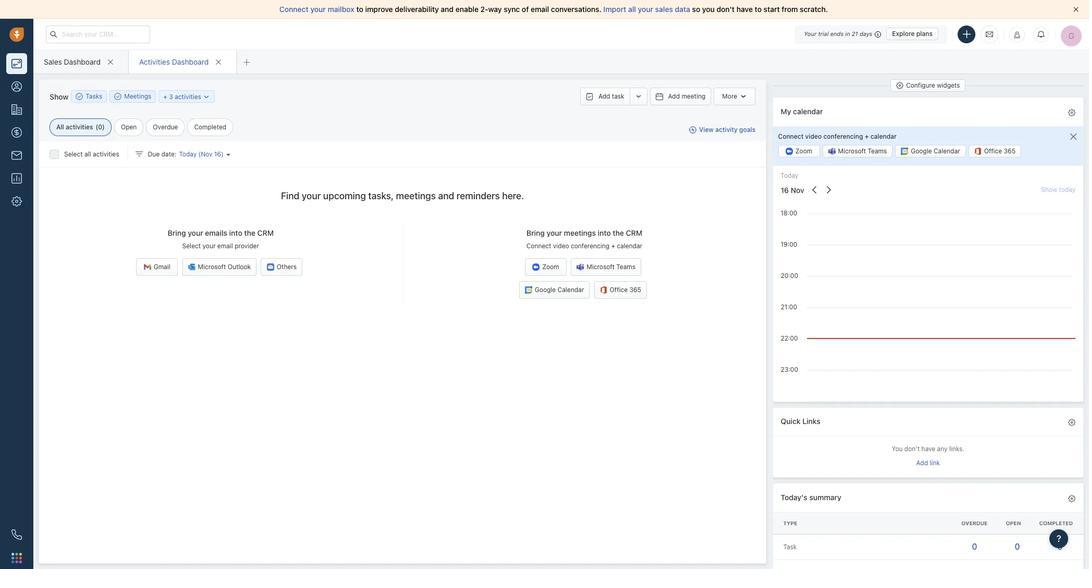 Task type: describe. For each thing, give the bounding box(es) containing it.
upcoming
[[323, 190, 366, 201]]

gmail
[[154, 263, 170, 271]]

connect your mailbox to improve deliverability and enable 2-way sync of email conversations. import all your sales data so you don't have to start from scratch.
[[280, 5, 828, 14]]

today's summary
[[781, 493, 842, 502]]

today's
[[781, 493, 808, 502]]

1 vertical spatial and
[[438, 190, 454, 201]]

provider
[[235, 242, 259, 250]]

widgets
[[937, 81, 960, 89]]

0 vertical spatial conferencing
[[824, 132, 863, 140]]

view
[[699, 126, 714, 134]]

goals
[[740, 126, 756, 134]]

0 vertical spatial meetings
[[396, 190, 436, 201]]

all activities ( 0 )
[[56, 123, 105, 131]]

office 365 for office 365 button related to google calendar button for the bottommost the zoom button
[[610, 286, 642, 294]]

your for bring your meetings into the crm connect video conferencing + calendar
[[547, 229, 562, 237]]

so
[[692, 5, 701, 14]]

task
[[784, 543, 797, 551]]

teams for the zoom button to the right
[[868, 147, 887, 155]]

office 365 for office 365 button for google calendar button corresponding to the zoom button to the right
[[985, 147, 1016, 155]]

0 for 1st 0 link from left
[[972, 542, 978, 551]]

connect your mailbox link
[[280, 5, 357, 14]]

tasks,
[[368, 190, 394, 201]]

down image
[[203, 93, 210, 100]]

select all activities
[[64, 150, 119, 158]]

any
[[938, 445, 948, 453]]

office for the bottommost the zoom button
[[610, 286, 628, 294]]

bring your meetings into the crm connect video conferencing + calendar
[[527, 229, 643, 250]]

links
[[803, 417, 821, 426]]

show
[[50, 92, 69, 101]]

ends
[[831, 30, 844, 37]]

crm for bring your emails into the crm
[[257, 229, 274, 237]]

completed for overdue
[[194, 123, 226, 131]]

zoom for the zoom button to the right
[[796, 147, 813, 155]]

0 horizontal spatial have
[[737, 5, 753, 14]]

from
[[782, 5, 798, 14]]

email inside the bring your emails into the crm select your email provider
[[217, 242, 233, 250]]

find your upcoming tasks, meetings and reminders here.
[[281, 190, 524, 201]]

days
[[860, 30, 873, 37]]

the for emails
[[244, 229, 256, 237]]

activities dashboard
[[139, 57, 209, 66]]

add task button
[[581, 88, 630, 105]]

16 nov
[[781, 186, 805, 194]]

18:00
[[781, 209, 798, 217]]

my calendar
[[781, 107, 823, 116]]

my
[[781, 107, 792, 116]]

links.
[[950, 445, 965, 453]]

emails
[[205, 229, 227, 237]]

more
[[723, 92, 738, 100]]

activities
[[139, 57, 170, 66]]

configure widgets
[[907, 81, 960, 89]]

office 365 button for google calendar button corresponding to the zoom button to the right
[[969, 145, 1022, 158]]

1 to from the left
[[357, 5, 363, 14]]

1 horizontal spatial nov
[[791, 186, 805, 194]]

tasks
[[86, 93, 102, 100]]

2-
[[481, 5, 488, 14]]

office for the zoom button to the right
[[985, 147, 1003, 155]]

microsoft outlook
[[198, 263, 251, 271]]

trial
[[819, 30, 829, 37]]

type
[[784, 520, 798, 526]]

23:00
[[781, 365, 799, 373]]

1 horizontal spatial (
[[198, 150, 201, 158]]

in
[[846, 30, 851, 37]]

view activity goals link
[[690, 125, 756, 134]]

bring for bring your meetings into the crm
[[527, 229, 545, 237]]

microsoft teams button for google calendar button for the bottommost the zoom button
[[571, 258, 642, 276]]

deliverability
[[395, 5, 439, 14]]

due date:
[[148, 150, 177, 158]]

+ 3 activities link
[[163, 92, 210, 101]]

0 vertical spatial select
[[64, 150, 83, 158]]

1 0 link from the left
[[972, 542, 978, 551]]

plans
[[917, 30, 933, 38]]

improve
[[365, 5, 393, 14]]

import
[[604, 5, 627, 14]]

2 to from the left
[[755, 5, 762, 14]]

your
[[804, 30, 817, 37]]

1 vertical spatial have
[[922, 445, 936, 453]]

add for add task
[[599, 92, 611, 100]]

1 horizontal spatial zoom button
[[779, 145, 820, 158]]

20:00
[[781, 272, 799, 279]]

1 vertical spatial activities
[[66, 123, 93, 131]]

select inside the bring your emails into the crm select your email provider
[[182, 242, 201, 250]]

1 horizontal spatial email
[[531, 5, 549, 14]]

0 horizontal spatial 16
[[214, 150, 221, 158]]

google for the zoom button to the right
[[911, 147, 932, 155]]

quick
[[781, 417, 801, 426]]

0 vertical spatial and
[[441, 5, 454, 14]]

mailbox
[[328, 5, 355, 14]]

1 vertical spatial zoom button
[[525, 258, 567, 276]]

calendar for google calendar button for the bottommost the zoom button
[[558, 286, 584, 294]]

sales
[[655, 5, 673, 14]]

configure widgets button
[[891, 79, 966, 92]]

today ( nov 16 )
[[179, 150, 224, 158]]

date:
[[162, 150, 177, 158]]

summary
[[810, 493, 842, 502]]

2 horizontal spatial microsoft
[[838, 147, 867, 155]]

your for connect your mailbox to improve deliverability and enable 2-way sync of email conversations. import all your sales data so you don't have to start from scratch.
[[311, 5, 326, 14]]

google calendar for google calendar button corresponding to the zoom button to the right
[[911, 147, 961, 155]]

1 vertical spatial calendar
[[871, 132, 897, 140]]

into for emails
[[229, 229, 242, 237]]

1 horizontal spatial overdue
[[962, 520, 988, 526]]

microsoft for bring your meetings into the crm
[[587, 263, 615, 271]]

video inside bring your meetings into the crm connect video conferencing + calendar
[[553, 242, 569, 250]]

add for add link
[[917, 459, 928, 467]]

crm for bring your meetings into the crm
[[626, 229, 643, 237]]

2 horizontal spatial +
[[865, 132, 869, 140]]

import all your sales data link
[[604, 5, 692, 14]]

view activity goals
[[699, 126, 756, 134]]

way
[[488, 5, 502, 14]]

0 horizontal spatial don't
[[717, 5, 735, 14]]

your for bring your emails into the crm select your email provider
[[188, 229, 203, 237]]

0 horizontal spatial all
[[84, 150, 91, 158]]

sales
[[44, 57, 62, 66]]

others
[[277, 263, 297, 271]]

1 horizontal spatial video
[[806, 132, 822, 140]]

21:00
[[781, 303, 798, 311]]

microsoft teams button for google calendar button corresponding to the zoom button to the right
[[823, 145, 893, 158]]

meetings
[[124, 93, 151, 100]]

connect inside bring your meetings into the crm connect video conferencing + calendar
[[527, 242, 552, 250]]

+ inside bring your meetings into the crm connect video conferencing + calendar
[[612, 242, 615, 250]]

you
[[892, 445, 903, 453]]

zoom for the bottommost the zoom button
[[543, 263, 559, 271]]

conversations.
[[551, 5, 602, 14]]

22:00
[[781, 334, 798, 342]]

+ 3 activities button
[[159, 90, 215, 103]]

your for find your upcoming tasks, meetings and reminders here.
[[302, 190, 321, 201]]

+ inside button
[[163, 93, 167, 100]]

1 horizontal spatial calendar
[[793, 107, 823, 116]]

all
[[56, 123, 64, 131]]

microsoft for bring your emails into the crm
[[198, 263, 226, 271]]



Task type: vqa. For each thing, say whether or not it's contained in the screenshot.
Click for WhatsApp
no



Task type: locate. For each thing, give the bounding box(es) containing it.
enable
[[456, 5, 479, 14]]

2 horizontal spatial 0 link
[[1058, 542, 1063, 551]]

0 horizontal spatial meetings
[[396, 190, 436, 201]]

google
[[911, 147, 932, 155], [535, 286, 556, 294]]

1 horizontal spatial connect
[[527, 242, 552, 250]]

0 vertical spatial 365
[[1004, 147, 1016, 155]]

sales dashboard
[[44, 57, 101, 66]]

reminders
[[457, 190, 500, 201]]

phone image
[[11, 529, 22, 540]]

dashboard for sales dashboard
[[64, 57, 101, 66]]

1 horizontal spatial into
[[598, 229, 611, 237]]

microsoft teams button
[[823, 145, 893, 158], [571, 258, 642, 276]]

1 horizontal spatial microsoft teams button
[[823, 145, 893, 158]]

2 crm from the left
[[626, 229, 643, 237]]

) for today ( nov 16 )
[[221, 150, 224, 158]]

1 horizontal spatial office 365
[[985, 147, 1016, 155]]

1 horizontal spatial crm
[[626, 229, 643, 237]]

all
[[629, 5, 636, 14], [84, 150, 91, 158]]

1 horizontal spatial )
[[221, 150, 224, 158]]

0 horizontal spatial into
[[229, 229, 242, 237]]

zoom button down bring your meetings into the crm connect video conferencing + calendar
[[525, 258, 567, 276]]

+ 3 activities
[[163, 93, 201, 100]]

1 vertical spatial 365
[[630, 286, 642, 294]]

all right import
[[629, 5, 636, 14]]

others button
[[261, 258, 303, 276]]

)
[[102, 123, 105, 131], [221, 150, 224, 158]]

select up microsoft outlook button
[[182, 242, 201, 250]]

0 vertical spatial microsoft teams
[[838, 147, 887, 155]]

zoom
[[796, 147, 813, 155], [543, 263, 559, 271]]

bring
[[168, 229, 186, 237], [527, 229, 545, 237]]

0 link
[[972, 542, 978, 551], [1015, 542, 1021, 551], [1058, 542, 1063, 551]]

2 vertical spatial +
[[612, 242, 615, 250]]

today up 16 nov
[[781, 172, 799, 180]]

email right of
[[531, 5, 549, 14]]

explore plans link
[[887, 28, 939, 40]]

connect for connect your mailbox to improve deliverability and enable 2-way sync of email conversations. import all your sales data so you don't have to start from scratch.
[[280, 5, 309, 14]]

sync
[[504, 5, 520, 14]]

1 crm from the left
[[257, 229, 274, 237]]

into inside the bring your emails into the crm select your email provider
[[229, 229, 242, 237]]

calendar for google calendar button corresponding to the zoom button to the right
[[934, 147, 961, 155]]

nov up 18:00
[[791, 186, 805, 194]]

to
[[357, 5, 363, 14], [755, 5, 762, 14]]

0 horizontal spatial nov
[[201, 150, 213, 158]]

explore
[[893, 30, 915, 38]]

meetings inside bring your meetings into the crm connect video conferencing + calendar
[[564, 229, 596, 237]]

task
[[612, 92, 625, 100]]

teams down connect video conferencing + calendar
[[868, 147, 887, 155]]

1 horizontal spatial have
[[922, 445, 936, 453]]

0 vertical spatial teams
[[868, 147, 887, 155]]

activities for 3
[[175, 93, 201, 100]]

activities inside button
[[175, 93, 201, 100]]

to right the "mailbox"
[[357, 5, 363, 14]]

1 vertical spatial )
[[221, 150, 224, 158]]

video
[[806, 132, 822, 140], [553, 242, 569, 250]]

1 horizontal spatial teams
[[868, 147, 887, 155]]

phone element
[[6, 524, 27, 545]]

zoom down connect video conferencing + calendar
[[796, 147, 813, 155]]

1 horizontal spatial 365
[[1004, 147, 1016, 155]]

add left task
[[599, 92, 611, 100]]

365 for google calendar button corresponding to the zoom button to the right
[[1004, 147, 1016, 155]]

have up add link
[[922, 445, 936, 453]]

0 vertical spatial zoom button
[[779, 145, 820, 158]]

1 horizontal spatial google calendar button
[[896, 145, 966, 158]]

0 horizontal spatial google calendar button
[[519, 281, 590, 299]]

nov
[[201, 150, 213, 158], [791, 186, 805, 194]]

0 vertical spatial calendar
[[793, 107, 823, 116]]

meetings
[[396, 190, 436, 201], [564, 229, 596, 237]]

0 vertical spatial (
[[96, 123, 98, 131]]

today
[[179, 150, 197, 158], [781, 172, 799, 180]]

nov right the date:
[[201, 150, 213, 158]]

+
[[163, 93, 167, 100], [865, 132, 869, 140], [612, 242, 615, 250]]

dashboard
[[64, 57, 101, 66], [172, 57, 209, 66]]

crm inside bring your meetings into the crm connect video conferencing + calendar
[[626, 229, 643, 237]]

add link link
[[917, 458, 940, 469]]

have left start
[[737, 5, 753, 14]]

here.
[[502, 190, 524, 201]]

2 vertical spatial activities
[[93, 150, 119, 158]]

into for meetings
[[598, 229, 611, 237]]

add meeting
[[668, 92, 706, 100]]

1 vertical spatial all
[[84, 150, 91, 158]]

1 vertical spatial conferencing
[[571, 242, 610, 250]]

the inside the bring your emails into the crm select your email provider
[[244, 229, 256, 237]]

close image
[[1074, 7, 1079, 12]]

find
[[281, 190, 300, 201]]

1 horizontal spatial open
[[1006, 520, 1022, 526]]

0 vertical spatial calendar
[[934, 147, 961, 155]]

add left link
[[917, 459, 928, 467]]

0 horizontal spatial (
[[96, 123, 98, 131]]

google calendar
[[911, 147, 961, 155], [535, 286, 584, 294]]

you
[[703, 5, 715, 14]]

1 vertical spatial (
[[198, 150, 201, 158]]

1 vertical spatial connect
[[779, 132, 804, 140]]

1 horizontal spatial calendar
[[934, 147, 961, 155]]

1 vertical spatial completed
[[1040, 520, 1073, 526]]

16 up 18:00
[[781, 186, 789, 194]]

1 vertical spatial google calendar
[[535, 286, 584, 294]]

16 right the date:
[[214, 150, 221, 158]]

freshworks switcher image
[[11, 553, 22, 563]]

configure
[[907, 81, 936, 89]]

2 horizontal spatial add
[[917, 459, 928, 467]]

0 vertical spatial connect
[[280, 5, 309, 14]]

add task
[[599, 92, 625, 100]]

( up 'select all activities' at the left
[[96, 123, 98, 131]]

microsoft teams button down connect video conferencing + calendar
[[823, 145, 893, 158]]

outlook
[[228, 263, 251, 271]]

google for the bottommost the zoom button
[[535, 286, 556, 294]]

0 vertical spatial microsoft teams button
[[823, 145, 893, 158]]

0 vertical spatial today
[[179, 150, 197, 158]]

1 the from the left
[[244, 229, 256, 237]]

microsoft outlook button
[[182, 258, 257, 276]]

1 horizontal spatial today
[[781, 172, 799, 180]]

1 horizontal spatial all
[[629, 5, 636, 14]]

microsoft inside button
[[198, 263, 226, 271]]

link
[[930, 459, 940, 467]]

microsoft teams for the zoom button to the right
[[838, 147, 887, 155]]

1 vertical spatial email
[[217, 242, 233, 250]]

activities right all
[[66, 123, 93, 131]]

0 horizontal spatial bring
[[168, 229, 186, 237]]

1 vertical spatial open
[[1006, 520, 1022, 526]]

add for add meeting
[[668, 92, 680, 100]]

1 horizontal spatial completed
[[1040, 520, 1073, 526]]

the for meetings
[[613, 229, 624, 237]]

google calendar button for the bottommost the zoom button
[[519, 281, 590, 299]]

your trial ends in 21 days
[[804, 30, 873, 37]]

conferencing inside bring your meetings into the crm connect video conferencing + calendar
[[571, 242, 610, 250]]

microsoft teams for the bottommost the zoom button
[[587, 263, 636, 271]]

0 vertical spatial google calendar
[[911, 147, 961, 155]]

0 horizontal spatial conferencing
[[571, 242, 610, 250]]

today right the date:
[[179, 150, 197, 158]]

1 horizontal spatial +
[[612, 242, 615, 250]]

365 for google calendar button for the bottommost the zoom button
[[630, 286, 642, 294]]

activities right 3 at the top left of page
[[175, 93, 201, 100]]

add link
[[917, 459, 940, 467]]

3
[[169, 93, 173, 100]]

microsoft down connect video conferencing + calendar
[[838, 147, 867, 155]]

select down all activities ( 0 )
[[64, 150, 83, 158]]

1 horizontal spatial to
[[755, 5, 762, 14]]

0 horizontal spatial open
[[121, 123, 137, 131]]

0
[[98, 123, 102, 131], [972, 542, 978, 551], [1015, 542, 1021, 551], [1058, 542, 1063, 551]]

and left reminders
[[438, 190, 454, 201]]

2 into from the left
[[598, 229, 611, 237]]

and left the enable
[[441, 5, 454, 14]]

your inside bring your meetings into the crm connect video conferencing + calendar
[[547, 229, 562, 237]]

2 0 link from the left
[[1015, 542, 1021, 551]]

crm
[[257, 229, 274, 237], [626, 229, 643, 237]]

more button
[[714, 88, 756, 105], [714, 88, 756, 105]]

0 horizontal spatial 0 link
[[972, 542, 978, 551]]

add inside button
[[599, 92, 611, 100]]

office 365 button
[[969, 145, 1022, 158], [594, 281, 647, 299]]

all down all activities ( 0 )
[[84, 150, 91, 158]]

to left start
[[755, 5, 762, 14]]

1 horizontal spatial microsoft
[[587, 263, 615, 271]]

zoom button up 16 nov
[[779, 145, 820, 158]]

dashboard for activities dashboard
[[172, 57, 209, 66]]

activities down all activities ( 0 )
[[93, 150, 119, 158]]

email
[[531, 5, 549, 14], [217, 242, 233, 250]]

bring for bring your emails into the crm
[[168, 229, 186, 237]]

office 365
[[985, 147, 1016, 155], [610, 286, 642, 294]]

0 vertical spatial activities
[[175, 93, 201, 100]]

0 vertical spatial completed
[[194, 123, 226, 131]]

activity
[[716, 126, 738, 134]]

0 horizontal spatial crm
[[257, 229, 274, 237]]

quick links
[[781, 417, 821, 426]]

bring inside the bring your emails into the crm select your email provider
[[168, 229, 186, 237]]

1 vertical spatial teams
[[617, 263, 636, 271]]

meeting
[[682, 92, 706, 100]]

0 horizontal spatial +
[[163, 93, 167, 100]]

( right the date:
[[198, 150, 201, 158]]

dashboard right sales
[[64, 57, 101, 66]]

) for all activities ( 0 )
[[102, 123, 105, 131]]

teams for the bottommost the zoom button
[[617, 263, 636, 271]]

calendar
[[793, 107, 823, 116], [871, 132, 897, 140], [617, 242, 643, 250]]

connect for connect video conferencing + calendar
[[779, 132, 804, 140]]

1 vertical spatial office 365 button
[[594, 281, 647, 299]]

email down emails
[[217, 242, 233, 250]]

add left meeting at the top
[[668, 92, 680, 100]]

1 vertical spatial microsoft teams
[[587, 263, 636, 271]]

scratch.
[[800, 5, 828, 14]]

1 vertical spatial microsoft teams button
[[571, 258, 642, 276]]

conferencing
[[824, 132, 863, 140], [571, 242, 610, 250]]

explore plans
[[893, 30, 933, 38]]

1 vertical spatial office 365
[[610, 286, 642, 294]]

365
[[1004, 147, 1016, 155], [630, 286, 642, 294]]

add inside button
[[668, 92, 680, 100]]

1 dashboard from the left
[[64, 57, 101, 66]]

0 horizontal spatial calendar
[[558, 286, 584, 294]]

1 vertical spatial meetings
[[564, 229, 596, 237]]

0 horizontal spatial microsoft teams
[[587, 263, 636, 271]]

dashboard up + 3 activities button
[[172, 57, 209, 66]]

2 vertical spatial connect
[[527, 242, 552, 250]]

microsoft teams button down bring your meetings into the crm connect video conferencing + calendar
[[571, 258, 642, 276]]

microsoft down bring your meetings into the crm connect video conferencing + calendar
[[587, 263, 615, 271]]

calendar inside bring your meetings into the crm connect video conferencing + calendar
[[617, 242, 643, 250]]

google calendar button for the zoom button to the right
[[896, 145, 966, 158]]

0 horizontal spatial select
[[64, 150, 83, 158]]

the inside bring your meetings into the crm connect video conferencing + calendar
[[613, 229, 624, 237]]

0 horizontal spatial overdue
[[153, 123, 178, 131]]

2 bring from the left
[[527, 229, 545, 237]]

1 horizontal spatial meetings
[[564, 229, 596, 237]]

0 horizontal spatial office
[[610, 286, 628, 294]]

teams down bring your meetings into the crm connect video conferencing + calendar
[[617, 263, 636, 271]]

0 for 1st 0 link from right
[[1058, 542, 1063, 551]]

microsoft teams
[[838, 147, 887, 155], [587, 263, 636, 271]]

connect
[[280, 5, 309, 14], [779, 132, 804, 140], [527, 242, 552, 250]]

calendar
[[934, 147, 961, 155], [558, 286, 584, 294]]

1 vertical spatial today
[[781, 172, 799, 180]]

0 horizontal spatial dashboard
[[64, 57, 101, 66]]

0 horizontal spatial )
[[102, 123, 105, 131]]

0 horizontal spatial 365
[[630, 286, 642, 294]]

0 horizontal spatial completed
[[194, 123, 226, 131]]

bring your emails into the crm select your email provider
[[168, 229, 274, 250]]

zoom down bring your meetings into the crm connect video conferencing + calendar
[[543, 263, 559, 271]]

bring inside bring your meetings into the crm connect video conferencing + calendar
[[527, 229, 545, 237]]

today for today ( nov 16 )
[[179, 150, 197, 158]]

2 the from the left
[[613, 229, 624, 237]]

office 365 button for google calendar button for the bottommost the zoom button
[[594, 281, 647, 299]]

0 vertical spatial zoom
[[796, 147, 813, 155]]

1 horizontal spatial add
[[668, 92, 680, 100]]

0 vertical spatial video
[[806, 132, 822, 140]]

1 bring from the left
[[168, 229, 186, 237]]

1 horizontal spatial conferencing
[[824, 132, 863, 140]]

0 horizontal spatial office 365
[[610, 286, 642, 294]]

1 horizontal spatial don't
[[905, 445, 920, 453]]

1 horizontal spatial 16
[[781, 186, 789, 194]]

0 horizontal spatial office 365 button
[[594, 281, 647, 299]]

2 vertical spatial calendar
[[617, 242, 643, 250]]

microsoft teams down bring your meetings into the crm connect video conferencing + calendar
[[587, 263, 636, 271]]

crm inside the bring your emails into the crm select your email provider
[[257, 229, 274, 237]]

21
[[852, 30, 858, 37]]

1 horizontal spatial zoom
[[796, 147, 813, 155]]

into inside bring your meetings into the crm connect video conferencing + calendar
[[598, 229, 611, 237]]

(
[[96, 123, 98, 131], [198, 150, 201, 158]]

data
[[675, 5, 691, 14]]

0 horizontal spatial calendar
[[617, 242, 643, 250]]

activities for all
[[93, 150, 119, 158]]

email image
[[986, 30, 994, 39]]

1 into from the left
[[229, 229, 242, 237]]

microsoft left outlook
[[198, 263, 226, 271]]

0 horizontal spatial the
[[244, 229, 256, 237]]

start
[[764, 5, 780, 14]]

2 horizontal spatial connect
[[779, 132, 804, 140]]

1 vertical spatial overdue
[[962, 520, 988, 526]]

0 for 2nd 0 link from right
[[1015, 542, 1021, 551]]

of
[[522, 5, 529, 14]]

due
[[148, 150, 160, 158]]

completed for open
[[1040, 520, 1073, 526]]

you don't have any links.
[[892, 445, 965, 453]]

Search your CRM... text field
[[46, 25, 150, 43]]

microsoft teams down connect video conferencing + calendar
[[838, 147, 887, 155]]

today for today
[[781, 172, 799, 180]]

3 0 link from the left
[[1058, 542, 1063, 551]]

open
[[121, 123, 137, 131], [1006, 520, 1022, 526]]

2 dashboard from the left
[[172, 57, 209, 66]]

google calendar for google calendar button for the bottommost the zoom button
[[535, 286, 584, 294]]



